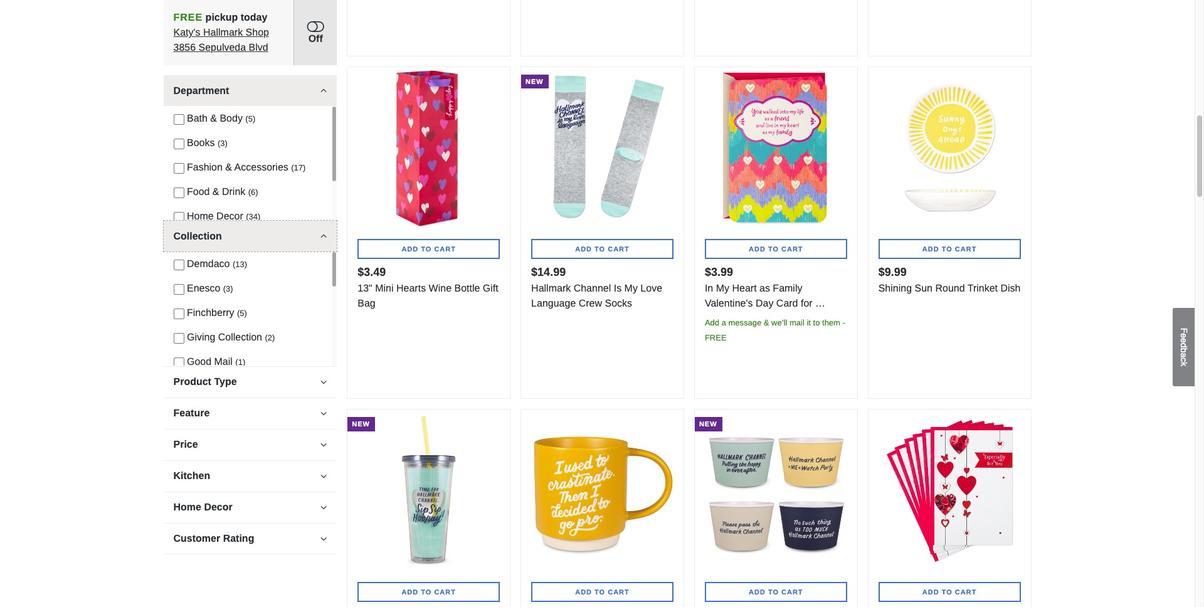 Task type: vqa. For each thing, say whether or not it's contained in the screenshot.
menu bar
no



Task type: locate. For each thing, give the bounding box(es) containing it.
cart for the add to cart button in '$9.99' "article"
[[956, 246, 977, 253]]

in
[[705, 283, 714, 294]]

0 vertical spatial (5)
[[246, 114, 256, 124]]

(3) inside books (3)
[[218, 139, 228, 148]]

gift
[[483, 283, 499, 294]]

them
[[823, 318, 841, 328]]

tab list
[[163, 75, 337, 607]]

home
[[187, 211, 214, 222], [174, 502, 201, 513]]

hallmark channel popcorn bowls, set of 4, image
[[695, 410, 858, 572], [695, 410, 858, 572]]

valentine's
[[705, 298, 753, 309]]

1 horizontal spatial hallmark
[[532, 283, 571, 294]]

1 vertical spatial (3)
[[223, 284, 233, 294]]

free pickup today katy's hallmark shop 3856 sepulveda blvd
[[174, 12, 269, 53]]

add to cart article
[[347, 409, 511, 607], [521, 409, 685, 607], [695, 409, 858, 607], [868, 409, 1032, 607]]

wine
[[429, 283, 452, 294]]

1 vertical spatial decor
[[204, 502, 233, 513]]

collection up (1)
[[218, 332, 262, 343]]

kitchen
[[174, 471, 210, 481]]

Food & Drink checkbox
[[174, 187, 184, 198]]

$14.99 article
[[521, 66, 685, 399]]

pickup
[[206, 12, 238, 23]]

decor inside "tab"
[[204, 502, 233, 513]]

angle down image inside kitchen "tab"
[[321, 471, 327, 481]]

add inside "$14.99" article
[[576, 246, 592, 253]]

my inside the $3.99 in my heart as family valentine's day card for …
[[716, 283, 730, 294]]

cart inside $3.49 article
[[434, 246, 456, 253]]

0 vertical spatial (3)
[[218, 139, 228, 148]]

customer
[[174, 533, 220, 544]]

hallmark channel is my love language crew socks, image
[[522, 67, 684, 229]]

add to cart button inside "$14.99" article
[[532, 239, 674, 259]]

collection inside tab
[[174, 231, 222, 242]]

a inside f e e d b a c k button
[[1180, 353, 1190, 358]]

angle down image inside home decor "tab"
[[321, 503, 327, 513]]

family
[[773, 283, 803, 294]]

e up d
[[1180, 333, 1190, 338]]

2 angle down image from the top
[[321, 471, 327, 481]]

c
[[1180, 358, 1190, 362]]

13"
[[358, 283, 373, 294]]

& for accessories
[[225, 162, 232, 173]]

1 vertical spatial collection
[[218, 332, 262, 343]]

1 vertical spatial (5)
[[237, 309, 247, 318]]

(5) up giving collection (2)
[[237, 309, 247, 318]]

drink
[[222, 186, 246, 197]]

collection tab
[[163, 221, 337, 252]]

0 horizontal spatial my
[[625, 283, 638, 294]]

(34)
[[246, 212, 261, 222]]

0 horizontal spatial a
[[722, 318, 727, 328]]

article containing department
[[163, 75, 337, 277]]

round
[[936, 283, 965, 294]]

1 horizontal spatial a
[[1180, 353, 1190, 358]]

(5) right the "body"
[[246, 114, 256, 124]]

2 vertical spatial angle down image
[[321, 503, 327, 513]]

cart inside "$14.99" article
[[608, 246, 630, 253]]

is
[[614, 283, 622, 294]]

add for the add to cart button in '$9.99' "article"
[[923, 246, 940, 253]]

shining
[[879, 283, 912, 294]]

2 angle down image from the top
[[321, 232, 327, 242]]

4 add to cart article from the left
[[868, 409, 1032, 607]]

decor for home decor (34)
[[217, 211, 243, 222]]

feature
[[174, 408, 210, 419]]

decor
[[217, 211, 243, 222], [204, 502, 233, 513]]

enesco
[[187, 283, 220, 294]]

cart inside the $3.99 article
[[782, 246, 804, 253]]

hallmark
[[203, 27, 243, 38], [532, 283, 571, 294]]

add to cart button for first add to cart article
[[358, 582, 500, 603]]

0 vertical spatial collection
[[174, 231, 222, 242]]

giving collection (2)
[[187, 332, 275, 343]]

add for the add to cart button inside the the $3.99 article
[[749, 246, 766, 253]]

my
[[625, 283, 638, 294], [716, 283, 730, 294]]

$14.99
[[532, 266, 566, 279]]

& right fashion
[[225, 162, 232, 173]]

(17)
[[291, 163, 306, 173]]

0 vertical spatial a
[[722, 318, 727, 328]]

home down kitchen
[[174, 502, 201, 513]]

(3) for books
[[218, 139, 228, 148]]

add a message & we'll mail it to them - free
[[705, 318, 846, 343]]

decor left (34)
[[217, 211, 243, 222]]

$9.99
[[879, 266, 907, 279]]

1 vertical spatial hallmark
[[532, 283, 571, 294]]

add to cart button
[[358, 239, 500, 259], [532, 239, 674, 259], [705, 239, 848, 259], [879, 239, 1021, 259], [358, 582, 500, 603], [532, 582, 674, 603], [705, 582, 848, 603], [879, 582, 1021, 603]]

price tab
[[163, 429, 337, 460]]

to inside $3.49 article
[[421, 246, 432, 253]]

13" mini hearts wine bottle gift bag, image
[[348, 67, 510, 229], [348, 67, 510, 229]]

3 add to cart article from the left
[[695, 409, 858, 607]]

angle down image inside 'product type' tab
[[321, 377, 327, 387]]

cart for the add to cart button inside the the $3.99 article
[[782, 246, 804, 253]]

Fashion & Accessories checkbox
[[174, 163, 184, 173]]

$14.99 hallmark channel is my love language crew socks
[[532, 266, 663, 309]]

a up free
[[722, 318, 727, 328]]

dish
[[1001, 283, 1021, 294]]

angle down image inside customer rating tab
[[321, 534, 327, 544]]

accessories
[[234, 162, 289, 173]]

in my heart as family valentine's day card for friend, image
[[695, 67, 858, 229], [695, 67, 858, 229]]

angle down image inside feature 'tab'
[[321, 409, 327, 419]]

2 my from the left
[[716, 283, 730, 294]]

& left we'll
[[764, 318, 770, 328]]

0 vertical spatial hallmark
[[203, 27, 243, 38]]

Bath & Body checkbox
[[174, 114, 184, 124]]

food & drink (6)
[[187, 186, 258, 197]]

add for the add to cart button within the $3.49 article
[[402, 246, 419, 253]]

3 angle down image from the top
[[321, 503, 327, 513]]

angle down image inside collection tab
[[321, 232, 327, 242]]

collection down 'home decor' checkbox
[[174, 231, 222, 242]]

cart
[[434, 246, 456, 253], [608, 246, 630, 253], [782, 246, 804, 253], [956, 246, 977, 253], [434, 589, 456, 596], [608, 589, 630, 596], [782, 589, 804, 596], [956, 589, 977, 596]]

angle down image for price
[[321, 440, 327, 450]]

to inside "$14.99" article
[[595, 246, 606, 253]]

(5)
[[246, 114, 256, 124], [237, 309, 247, 318]]

cart inside '$9.99' "article"
[[956, 246, 977, 253]]

angle down image for customer rating
[[321, 534, 327, 544]]

my right the in
[[716, 283, 730, 294]]

$3.49
[[358, 266, 386, 279]]

katy's hallmark shop 3856 sepulveda blvd link
[[174, 27, 269, 53]]

0 vertical spatial home
[[187, 211, 214, 222]]

e up b on the bottom right of page
[[1180, 338, 1190, 343]]

(2)
[[265, 333, 275, 343]]

price
[[174, 439, 198, 450]]

hallmark channel sip sip hooray water tumbler, 22 oz., image
[[348, 410, 510, 572]]

1 horizontal spatial my
[[716, 283, 730, 294]]

string of hearts valentine's day cards, pack of 6, image
[[869, 410, 1031, 572], [869, 410, 1031, 572]]

a inside add a message & we'll mail it to them - free
[[722, 318, 727, 328]]

fashion
[[187, 162, 223, 173]]

my right is on the right top
[[625, 283, 638, 294]]

customer rating
[[174, 533, 254, 544]]

angle down image
[[321, 377, 327, 387], [321, 471, 327, 481], [321, 503, 327, 513]]

channel
[[574, 283, 611, 294]]

…
[[816, 298, 826, 309]]

& right 'food'
[[213, 186, 219, 197]]

3 angle down image from the top
[[321, 409, 327, 419]]

1 vertical spatial home
[[174, 502, 201, 513]]

1 angle down image from the top
[[321, 377, 327, 387]]

books (3)
[[187, 137, 228, 148]]

1 my from the left
[[625, 283, 638, 294]]

$3.99 article
[[695, 66, 858, 399]]

add to cart button for 3rd add to cart article from the left
[[705, 582, 848, 603]]

add to cart inside "$14.99" article
[[576, 246, 630, 253]]

add
[[402, 246, 419, 253], [576, 246, 592, 253], [749, 246, 766, 253], [923, 246, 940, 253], [705, 318, 720, 328], [402, 589, 419, 596], [576, 589, 592, 596], [749, 589, 766, 596], [923, 589, 940, 596]]

1 vertical spatial angle down image
[[321, 471, 327, 481]]

e
[[1180, 333, 1190, 338], [1180, 338, 1190, 343]]

1 angle down image from the top
[[321, 86, 327, 96]]

to inside the $3.99 article
[[769, 246, 779, 253]]

4 angle down image from the top
[[321, 440, 327, 450]]

(3) right books at the top
[[218, 139, 228, 148]]

card
[[777, 298, 798, 309]]

Finchberry checkbox
[[174, 308, 184, 319]]

(3) inside enesco (3)
[[223, 284, 233, 294]]

5 angle down image from the top
[[321, 534, 327, 544]]

add to cart button inside '$9.99' "article"
[[879, 239, 1021, 259]]

body
[[220, 113, 243, 124]]

0 vertical spatial angle down image
[[321, 377, 327, 387]]

department filters element
[[163, 106, 332, 277]]

home decor tab
[[163, 492, 337, 523]]

& right 'bath' at the top of page
[[210, 113, 217, 124]]

product type
[[174, 376, 237, 387]]

katy's
[[174, 27, 201, 38]]

add for the add to cart button within the "$14.99" article
[[576, 246, 592, 253]]

add to cart
[[402, 246, 456, 253], [576, 246, 630, 253], [749, 246, 804, 253], [923, 246, 977, 253], [402, 589, 456, 596], [576, 589, 630, 596], [749, 589, 804, 596], [923, 589, 977, 596]]

add for the add to cart button associated with first add to cart article from the right
[[923, 589, 940, 596]]

home inside department filters element
[[187, 211, 214, 222]]

bag
[[358, 298, 376, 309]]

angle down image inside department tab
[[321, 86, 327, 96]]

& for body
[[210, 113, 217, 124]]

home inside "tab"
[[174, 502, 201, 513]]

decor inside department filters element
[[217, 211, 243, 222]]

free
[[705, 333, 727, 343]]

angle down image inside the price tab
[[321, 440, 327, 450]]

article
[[347, 0, 511, 56], [521, 0, 685, 56], [695, 0, 858, 56], [868, 0, 1032, 56], [163, 75, 337, 277], [163, 221, 337, 607]]

(5) inside finchberry (5)
[[237, 309, 247, 318]]

fashion & accessories (17)
[[187, 162, 306, 173]]

hallmark up language
[[532, 283, 571, 294]]

decor up 'customer rating'
[[204, 502, 233, 513]]

add to cart button inside $3.49 article
[[358, 239, 500, 259]]

1 e from the top
[[1180, 333, 1190, 338]]

cart for the add to cart button within the $3.49 article
[[434, 246, 456, 253]]

hallmark up sepulveda
[[203, 27, 243, 38]]

add to cart inside $3.49 article
[[402, 246, 456, 253]]

2 e from the top
[[1180, 338, 1190, 343]]

home for home decor
[[174, 502, 201, 513]]

1 vertical spatial a
[[1180, 353, 1190, 358]]

hallmark inside 'free pickup today katy's hallmark shop 3856 sepulveda blvd'
[[203, 27, 243, 38]]

Demdaco checkbox
[[174, 259, 184, 270]]

product
[[174, 376, 211, 387]]

a up k
[[1180, 353, 1190, 358]]

add for the add to cart button associated with 3rd add to cart article from the left
[[749, 589, 766, 596]]

0 vertical spatial decor
[[217, 211, 243, 222]]

home right 'home decor' checkbox
[[187, 211, 214, 222]]

kitchen tab
[[163, 461, 337, 491]]

0 horizontal spatial hallmark
[[203, 27, 243, 38]]

add to cart button inside the $3.99 article
[[705, 239, 848, 259]]

add inside $3.49 article
[[402, 246, 419, 253]]

add inside '$9.99' "article"
[[923, 246, 940, 253]]

(3) right the enesco
[[223, 284, 233, 294]]

angle down image
[[321, 86, 327, 96], [321, 232, 327, 242], [321, 409, 327, 419], [321, 440, 327, 450], [321, 534, 327, 544]]

add for the add to cart button associated with second add to cart article from the left
[[576, 589, 592, 596]]

2 add to cart article from the left
[[521, 409, 685, 607]]

1 add to cart article from the left
[[347, 409, 511, 607]]



Task type: describe. For each thing, give the bounding box(es) containing it.
add to cart button for the $3.99 article
[[705, 239, 848, 259]]

(1)
[[236, 358, 245, 367]]

finchberry (5)
[[187, 307, 247, 318]]

Good Mail checkbox
[[174, 357, 184, 368]]

13" mini hearts wine bottle gift bag link
[[358, 281, 500, 312]]

giving
[[187, 332, 215, 343]]

f
[[1180, 328, 1190, 333]]

k
[[1180, 362, 1190, 366]]

day
[[756, 298, 774, 309]]

Giving Collection checkbox
[[174, 333, 184, 343]]

mail
[[214, 356, 233, 367]]

home decor (34)
[[187, 211, 261, 222]]

language
[[532, 298, 576, 309]]

good mail (1)
[[187, 356, 245, 367]]

(13)
[[233, 260, 247, 269]]

food
[[187, 186, 210, 197]]

cart for first add to cart article's the add to cart button
[[434, 589, 456, 596]]

& inside add a message & we'll mail it to them - free
[[764, 318, 770, 328]]

books
[[187, 137, 215, 148]]

$9.99 article
[[868, 66, 1032, 399]]

3856
[[174, 42, 196, 53]]

home decor
[[174, 502, 233, 513]]

cart for the add to cart button associated with second add to cart article from the left
[[608, 589, 630, 596]]

in my heart as family valentine's day card for … link
[[705, 281, 848, 312]]

bath
[[187, 113, 208, 124]]

angle down image for decor
[[321, 503, 327, 513]]

cart for the add to cart button within the "$14.99" article
[[608, 246, 630, 253]]

mini
[[375, 283, 394, 294]]

add to cart inside '$9.99' "article"
[[923, 246, 977, 253]]

crew
[[579, 298, 602, 309]]

department tab
[[163, 75, 337, 106]]

for
[[801, 298, 813, 309]]

hallmark inside $14.99 hallmark channel is my love language crew socks
[[532, 283, 571, 294]]

to
[[814, 318, 820, 328]]

product type tab
[[163, 366, 337, 397]]

$3.49 article
[[347, 66, 511, 399]]

shop
[[246, 27, 269, 38]]

it
[[807, 318, 811, 328]]

(5) inside the bath & body (5)
[[246, 114, 256, 124]]

b
[[1180, 348, 1190, 353]]

$3.99 in my heart as family valentine's day card for …
[[705, 266, 826, 309]]

f e e d b a c k
[[1180, 328, 1190, 366]]

department
[[174, 85, 229, 96]]

-
[[843, 318, 846, 328]]

to inside '$9.99' "article"
[[942, 246, 953, 253]]

add inside add a message & we'll mail it to them - free
[[705, 318, 720, 328]]

bath & body (5)
[[187, 113, 256, 124]]

angle down image for department
[[321, 86, 327, 96]]

demdaco (13)
[[187, 259, 247, 269]]

$9.99 shining sun round trinket dish
[[879, 266, 1021, 294]]

$3.99
[[705, 266, 734, 279]]

$3.49 13" mini hearts wine bottle gift bag
[[358, 266, 499, 309]]

love
[[641, 283, 663, 294]]

blvd
[[249, 42, 268, 53]]

bottle
[[455, 283, 480, 294]]

finchberry
[[187, 307, 234, 318]]

home for home decor (34)
[[187, 211, 214, 222]]

today
[[241, 12, 267, 23]]

customer rating tab
[[163, 523, 337, 554]]

my inside $14.99 hallmark channel is my love language crew socks
[[625, 283, 638, 294]]

Books checkbox
[[174, 138, 184, 149]]

feature tab
[[163, 398, 337, 429]]

d
[[1180, 343, 1190, 348]]

add to cart button for second add to cart article from the left
[[532, 582, 674, 603]]

add to cart button for '$9.99' "article"
[[879, 239, 1021, 259]]

sepulveda
[[199, 42, 246, 53]]

enesco (3)
[[187, 283, 233, 294]]

add for first add to cart article's the add to cart button
[[402, 589, 419, 596]]

icon image
[[307, 19, 324, 34]]

free
[[174, 12, 203, 23]]

cart for the add to cart button associated with 3rd add to cart article from the left
[[782, 589, 804, 596]]

message
[[729, 318, 762, 328]]

hearts
[[397, 283, 426, 294]]

rating
[[223, 533, 254, 544]]

(6)
[[248, 188, 258, 197]]

cart for the add to cart button associated with first add to cart article from the right
[[956, 589, 977, 596]]

Home Decor checkbox
[[174, 212, 184, 222]]

shining sun round trinket dish link
[[879, 281, 1021, 296]]

add to cart button for $3.49 article
[[358, 239, 500, 259]]

(3) for enesco
[[223, 284, 233, 294]]

add to cart button for "$14.99" article
[[532, 239, 674, 259]]

add to cart inside the $3.99 article
[[749, 246, 804, 253]]

we'll
[[772, 318, 788, 328]]

add to cart button for first add to cart article from the right
[[879, 582, 1021, 603]]

sun
[[915, 283, 933, 294]]

Enesco checkbox
[[174, 284, 184, 294]]

good
[[187, 356, 212, 367]]

& for drink
[[213, 186, 219, 197]]

off
[[309, 33, 323, 44]]

socks
[[605, 298, 633, 309]]

procrastinate funny mug, 16 oz., image
[[522, 410, 684, 572]]

collection filters element
[[163, 252, 332, 607]]

shining sun round trinket dish, image
[[869, 67, 1031, 229]]

as
[[760, 283, 771, 294]]

f e e d b a c k button
[[1173, 308, 1195, 386]]

decor for home decor
[[204, 502, 233, 513]]

type
[[214, 376, 237, 387]]

angle down image for type
[[321, 377, 327, 387]]

hallmark channel is my love language crew socks link
[[532, 281, 674, 312]]

tab list containing department
[[163, 75, 337, 607]]

heart
[[733, 283, 757, 294]]

demdaco
[[187, 259, 230, 269]]

angle down image for feature
[[321, 409, 327, 419]]

angle down image for collection
[[321, 232, 327, 242]]

article containing collection
[[163, 221, 337, 607]]

trinket
[[968, 283, 998, 294]]

mail
[[790, 318, 805, 328]]



